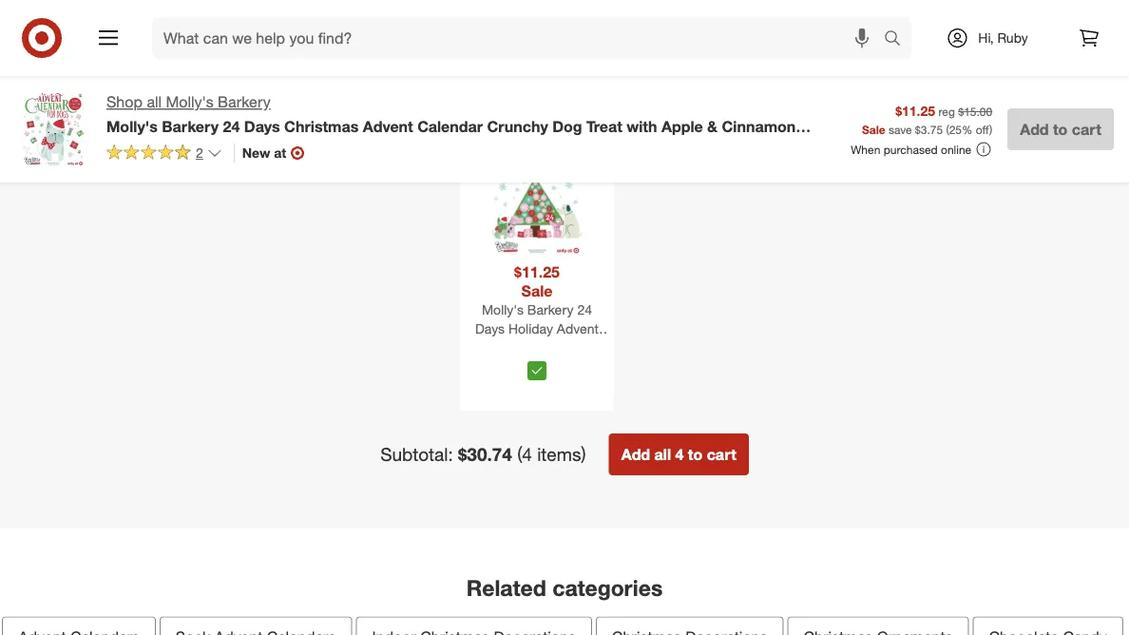 Task type: vqa. For each thing, say whether or not it's contained in the screenshot.
1 to the top
no



Task type: locate. For each thing, give the bounding box(es) containing it.
add all 4 to cart button
[[609, 434, 749, 476]]

barkery up 8.64oz
[[162, 117, 219, 135]]

0 horizontal spatial cart
[[707, 445, 737, 464]]

molly's
[[166, 93, 214, 111], [107, 117, 158, 135]]

0 horizontal spatial molly's
[[107, 117, 158, 135]]

online
[[942, 142, 972, 157]]

ruby
[[998, 29, 1029, 46]]

$11.25 down the molly's barkery 24 days holiday advent calendar crunchy dog treat with cinnamon & apple flavor - 8.64oz image
[[515, 263, 560, 281]]

2
[[196, 144, 203, 161]]

search
[[876, 31, 922, 49]]

add left "4"
[[622, 445, 651, 464]]

)
[[990, 122, 993, 136]]

0 horizontal spatial add
[[622, 445, 651, 464]]

1 horizontal spatial sale
[[863, 122, 886, 136]]

related
[[467, 575, 547, 601]]

barkery up 24
[[218, 93, 271, 111]]

&
[[708, 117, 718, 135]]

when purchased online
[[851, 142, 972, 157]]

purchased
[[884, 142, 939, 157]]

0 vertical spatial sale
[[863, 122, 886, 136]]

1 vertical spatial sale
[[522, 282, 553, 300]]

$
[[916, 122, 921, 136]]

add to cart button
[[1008, 108, 1115, 150]]

1 horizontal spatial to
[[1054, 120, 1068, 138]]

shop all molly's barkery molly's barkery 24 days christmas advent calendar crunchy dog treat with apple & cinnamon flavor - 8.64oz
[[107, 93, 796, 154]]

1 horizontal spatial $11.25
[[896, 102, 936, 119]]

related categories
[[467, 575, 663, 601]]

all for add
[[655, 445, 672, 464]]

1 vertical spatial add
[[622, 445, 651, 464]]

to right "4"
[[688, 445, 703, 464]]

0 vertical spatial to
[[1054, 120, 1068, 138]]

add inside button
[[1021, 120, 1050, 138]]

sale
[[863, 122, 886, 136], [522, 282, 553, 300]]

1 horizontal spatial add
[[1021, 120, 1050, 138]]

at
[[274, 144, 286, 161]]

to right )
[[1054, 120, 1068, 138]]

1 vertical spatial barkery
[[162, 117, 219, 135]]

add right )
[[1021, 120, 1050, 138]]

1 vertical spatial all
[[655, 445, 672, 464]]

cart
[[1073, 120, 1102, 138], [707, 445, 737, 464]]

$11.25 for reg
[[896, 102, 936, 119]]

christmas
[[285, 117, 359, 135]]

to inside button
[[1054, 120, 1068, 138]]

new at
[[242, 144, 286, 161]]

sale up when
[[863, 122, 886, 136]]

1 vertical spatial cart
[[707, 445, 737, 464]]

sale down the molly's barkery 24 days holiday advent calendar crunchy dog treat with cinnamon & apple flavor - 8.64oz image
[[522, 282, 553, 300]]

all inside button
[[655, 445, 672, 464]]

0 vertical spatial $11.25
[[896, 102, 936, 119]]

-
[[155, 136, 161, 154]]

search button
[[876, 17, 922, 63]]

molly's up 8.64oz
[[166, 93, 214, 111]]

subtotal: $30.74 (4 items)
[[381, 444, 587, 466]]

1 vertical spatial to
[[688, 445, 703, 464]]

items)
[[538, 444, 587, 466]]

$11.25 up $
[[896, 102, 936, 119]]

1 vertical spatial $11.25
[[515, 263, 560, 281]]

molly's barkery 24 days holiday advent calendar crunchy dog treat with cinnamon & apple flavor - 8.64oz image
[[483, 147, 591, 255]]

$11.25 inside $11.25 reg $15.00 sale save $ 3.75 ( 25 % off )
[[896, 102, 936, 119]]

to inside button
[[688, 445, 703, 464]]

add inside button
[[622, 445, 651, 464]]

all
[[147, 93, 162, 111], [655, 445, 672, 464]]

add
[[1021, 120, 1050, 138], [622, 445, 651, 464]]

calendar
[[418, 117, 483, 135]]

when
[[851, 142, 881, 157]]

0 horizontal spatial $11.25
[[515, 263, 560, 281]]

barkery
[[218, 93, 271, 111], [162, 117, 219, 135]]

1 horizontal spatial all
[[655, 445, 672, 464]]

0 horizontal spatial sale
[[522, 282, 553, 300]]

What can we help you find? suggestions appear below search field
[[152, 17, 889, 59]]

4
[[676, 445, 684, 464]]

save
[[889, 122, 913, 136]]

cart inside button
[[1073, 120, 1102, 138]]

cinnamon
[[722, 117, 796, 135]]

1 horizontal spatial cart
[[1073, 120, 1102, 138]]

1 horizontal spatial molly's
[[166, 93, 214, 111]]

$11.25
[[896, 102, 936, 119], [515, 263, 560, 281]]

cart inside button
[[707, 445, 737, 464]]

all left "4"
[[655, 445, 672, 464]]

0 vertical spatial cart
[[1073, 120, 1102, 138]]

to
[[1054, 120, 1068, 138], [688, 445, 703, 464]]

0 vertical spatial add
[[1021, 120, 1050, 138]]

0 horizontal spatial all
[[147, 93, 162, 111]]

advent
[[363, 117, 414, 135]]

0 vertical spatial all
[[147, 93, 162, 111]]

off
[[977, 122, 990, 136]]

0 horizontal spatial to
[[688, 445, 703, 464]]

molly's up flavor
[[107, 117, 158, 135]]

None checkbox
[[737, 73, 756, 92], [319, 79, 338, 98], [528, 79, 547, 98], [528, 362, 547, 381], [737, 73, 756, 92], [319, 79, 338, 98], [528, 79, 547, 98], [528, 362, 547, 381]]

all inside shop all molly's barkery molly's barkery 24 days christmas advent calendar crunchy dog treat with apple & cinnamon flavor - 8.64oz
[[147, 93, 162, 111]]

all for shop
[[147, 93, 162, 111]]

all right shop
[[147, 93, 162, 111]]

0 vertical spatial molly's
[[166, 93, 214, 111]]

sale inside $11.25 sale
[[522, 282, 553, 300]]

categories
[[553, 575, 663, 601]]

flavor
[[107, 136, 151, 154]]



Task type: describe. For each thing, give the bounding box(es) containing it.
3.75
[[921, 122, 944, 136]]

with
[[627, 117, 658, 135]]

hi, ruby
[[979, 29, 1029, 46]]

$11.25 reg $15.00 sale save $ 3.75 ( 25 % off )
[[863, 102, 993, 136]]

dog
[[553, 117, 583, 135]]

treat
[[587, 117, 623, 135]]

add all 4 to cart
[[622, 445, 737, 464]]

$30.74
[[458, 444, 513, 466]]

$15.00
[[959, 104, 993, 118]]

reg
[[939, 104, 956, 118]]

(4
[[518, 444, 533, 466]]

0 vertical spatial barkery
[[218, 93, 271, 111]]

new
[[242, 144, 270, 161]]

subtotal:
[[381, 444, 453, 466]]

$11.25 for sale
[[515, 263, 560, 281]]

add to cart
[[1021, 120, 1102, 138]]

(
[[947, 122, 950, 136]]

add for reg
[[1021, 120, 1050, 138]]

24
[[223, 117, 240, 135]]

shop
[[107, 93, 143, 111]]

$11.25 sale
[[515, 263, 560, 300]]

add for $30.74
[[622, 445, 651, 464]]

2 link
[[107, 143, 222, 165]]

1 vertical spatial molly's
[[107, 117, 158, 135]]

%
[[963, 122, 973, 136]]

image of molly's barkery 24 days christmas advent calendar crunchy dog treat with apple & cinnamon flavor - 8.64oz image
[[15, 91, 91, 167]]

sale inside $11.25 reg $15.00 sale save $ 3.75 ( 25 % off )
[[863, 122, 886, 136]]

crunchy
[[487, 117, 549, 135]]

apple
[[662, 117, 703, 135]]

hi,
[[979, 29, 995, 46]]

25
[[950, 122, 963, 136]]

days
[[244, 117, 280, 135]]

8.64oz
[[165, 136, 212, 154]]



